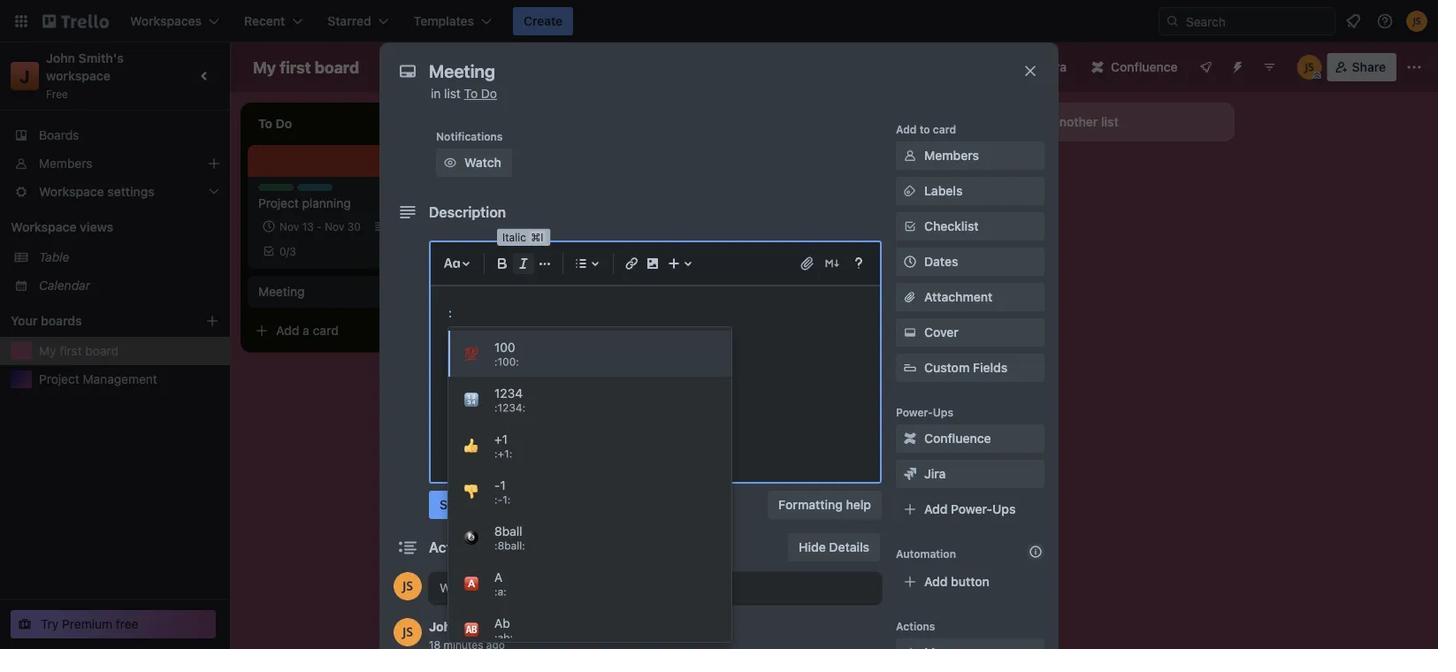 Task type: describe. For each thing, give the bounding box(es) containing it.
0 horizontal spatial to
[[594, 620, 605, 634]]

add button
[[925, 575, 990, 589]]

my first board inside my first board link
[[39, 344, 119, 358]]

8ball
[[495, 524, 523, 539]]

custom fields button
[[896, 359, 1045, 377]]

⌘i
[[531, 231, 544, 243]]

lists image
[[571, 253, 592, 274]]

1 inside -1 :-1:
[[500, 478, 506, 493]]

add another list button
[[994, 103, 1235, 142]]

attachment button
[[896, 283, 1045, 311]]

cancel
[[494, 498, 535, 512]]

star or unstar board image
[[379, 60, 393, 74]]

cover
[[925, 325, 959, 340]]

30
[[348, 220, 361, 233]]

create from template… image
[[956, 161, 970, 175]]

planning
[[302, 196, 351, 211]]

1 nov from the left
[[280, 220, 299, 233]]

a inside a :a:
[[495, 570, 503, 585]]

-1 :-1:
[[495, 478, 511, 506]]

none text field inside : search field
[[452, 308, 456, 319]]

Main content area, start typing to enter text. text field
[[449, 303, 863, 324]]

share button
[[1328, 53, 1397, 81]]

add power-ups link
[[896, 495, 1045, 524]]

workspace
[[11, 220, 77, 234]]

italic ⌘i
[[503, 231, 544, 243]]

labels
[[925, 184, 963, 198]]

smith's
[[78, 51, 124, 65]]

in list to do
[[431, 86, 497, 101]]

project planning link
[[258, 195, 464, 212]]

add power-ups
[[925, 502, 1016, 517]]

try premium free
[[41, 617, 138, 632]]

2 nov from the left
[[325, 220, 345, 233]]

jira button
[[1015, 53, 1078, 81]]

1 horizontal spatial power-
[[951, 502, 993, 517]]

formatting
[[779, 498, 843, 512]]

sm image for watch
[[442, 154, 459, 172]]

add for add a card
[[276, 323, 299, 338]]

0 notifications image
[[1343, 11, 1364, 32]]

a inside button
[[303, 323, 310, 338]]

0 vertical spatial ups
[[933, 406, 954, 418]]

:8ball:
[[495, 540, 525, 552]]

- inside "checkbox"
[[317, 220, 322, 233]]

power ups image
[[1199, 60, 1214, 74]]

add a card button
[[248, 317, 446, 345]]

this
[[541, 620, 562, 634]]

j
[[20, 65, 30, 86]]

confluence button
[[1081, 53, 1189, 81]]

open help dialog image
[[849, 253, 870, 274]]

0 horizontal spatial list
[[444, 86, 461, 101]]

cancel button
[[484, 491, 545, 519]]

dates button
[[896, 248, 1045, 276]]

board inside text box
[[315, 58, 359, 77]]

0 horizontal spatial board
[[85, 344, 119, 358]]

ab :ab:
[[495, 616, 513, 644]]

button
[[951, 575, 990, 589]]

board link
[[435, 53, 511, 81]]

project for project management
[[39, 372, 79, 387]]

italic
[[503, 231, 526, 243]]

3
[[290, 245, 296, 257]]

italic ⌘i image
[[513, 253, 534, 274]]

automation image
[[1224, 53, 1249, 78]]

actions
[[896, 620, 936, 633]]

tooltip containing italic
[[497, 229, 551, 246]]

- inside -1 :-1:
[[495, 478, 500, 493]]

table
[[39, 250, 69, 265]]

0 vertical spatial john smith (johnsmith38824343) image
[[1407, 11, 1428, 32]]

1 horizontal spatial members link
[[896, 142, 1045, 170]]

my first board link
[[39, 342, 219, 360]]

jira inside button
[[1046, 60, 1067, 74]]

john smith (johnsmith38824343) image
[[394, 618, 422, 647]]

hide details
[[799, 540, 870, 555]]

john smith's workspace link
[[46, 51, 127, 83]]

more formatting image
[[534, 253, 556, 274]]

notifications
[[436, 130, 503, 142]]

create button
[[513, 7, 573, 35]]

smith
[[462, 620, 498, 634]]

confluence inside button
[[1111, 60, 1178, 74]]

:a: image
[[457, 570, 486, 598]]

none field inside main content area, start typing to enter text. text field
[[452, 306, 456, 320]]

checklist
[[925, 219, 979, 234]]

editor toolbar toolbar
[[438, 250, 873, 278]]

details
[[829, 540, 870, 555]]

nov 13 - nov 30
[[280, 220, 361, 233]]

bold ⌘b image
[[492, 253, 513, 274]]

cover link
[[896, 319, 1045, 347]]

calendar link
[[39, 277, 219, 295]]

:100: image
[[457, 340, 486, 368]]

list inside button
[[1102, 115, 1119, 129]]

meeting
[[258, 284, 305, 299]]

0 horizontal spatial 1
[[416, 220, 421, 233]]

john for john smith added this card to to do
[[429, 620, 459, 634]]

john smith's workspace free
[[46, 51, 127, 100]]

popup element
[[449, 327, 758, 649]]

project management
[[39, 372, 157, 387]]

Nov 13 - Nov 30 checkbox
[[258, 216, 366, 237]]

a :a:
[[495, 570, 507, 598]]

ab
[[495, 616, 510, 631]]

workspace views
[[11, 220, 113, 234]]

power-ups
[[896, 406, 954, 418]]

john smith added this card to to do
[[429, 620, 642, 634]]

watch
[[465, 155, 502, 170]]

0 / 3
[[280, 245, 296, 257]]

0 horizontal spatial john smith (johnsmith38824343) image
[[394, 572, 422, 601]]

add for add power-ups
[[925, 502, 948, 517]]

free
[[46, 88, 68, 100]]

save button
[[429, 491, 478, 519]]

image image
[[642, 253, 664, 274]]

added
[[501, 620, 537, 634]]

1 sm image from the top
[[902, 465, 919, 483]]

text styles image
[[442, 253, 463, 274]]

try
[[41, 617, 59, 632]]

color: sky, title: "project" element
[[297, 184, 334, 197]]

Write a comment text field
[[429, 572, 882, 604]]

Search field
[[1180, 8, 1335, 35]]

0 horizontal spatial power-
[[896, 406, 933, 418]]

:a: image
[[464, 576, 480, 592]]

my inside 'board name' text box
[[253, 58, 276, 77]]

boards link
[[0, 121, 230, 150]]

calendar
[[39, 278, 90, 293]]

create
[[524, 14, 563, 28]]

hide details link
[[788, 534, 880, 562]]

project for color: sky, title: "project" element
[[297, 185, 334, 197]]



Task type: vqa. For each thing, say whether or not it's contained in the screenshot.


Task type: locate. For each thing, give the bounding box(es) containing it.
john up workspace
[[46, 51, 75, 65]]

board up project management
[[85, 344, 119, 358]]

dates
[[925, 254, 959, 269]]

project management link
[[39, 371, 219, 388]]

members down boards
[[39, 156, 92, 171]]

13
[[302, 220, 314, 233]]

a down meeting
[[303, 323, 310, 338]]

sm image for confluence
[[902, 430, 919, 448]]

card right this
[[565, 620, 590, 634]]

card
[[933, 123, 957, 135], [313, 323, 339, 338], [565, 620, 590, 634]]

confluence down the search image
[[1111, 60, 1178, 74]]

0 horizontal spatial ups
[[933, 406, 954, 418]]

1 horizontal spatial nov
[[325, 220, 345, 233]]

sm image down the actions
[[902, 644, 919, 649]]

card down meeting link
[[313, 323, 339, 338]]

in
[[431, 86, 441, 101]]

workspace visible image
[[411, 60, 425, 74]]

help
[[846, 498, 872, 512]]

sm image for cover
[[902, 324, 919, 342]]

project planning
[[258, 196, 351, 211]]

- up :-
[[495, 478, 500, 493]]

my first board inside 'board name' text box
[[253, 58, 359, 77]]

add inside button
[[925, 575, 948, 589]]

members up labels
[[925, 148, 979, 163]]

sm image left cover
[[902, 324, 919, 342]]

sm image down power-ups
[[902, 430, 919, 448]]

labels link
[[896, 177, 1045, 205]]

0 vertical spatial to
[[920, 123, 930, 135]]

attachment
[[925, 290, 993, 304]]

0 horizontal spatial first
[[60, 344, 82, 358]]

view markdown image
[[824, 255, 841, 273]]

0 horizontal spatial members link
[[0, 150, 230, 178]]

my first board left 'star or unstar board' image
[[253, 58, 359, 77]]

1 horizontal spatial to
[[608, 620, 622, 634]]

sm image down add to card
[[902, 147, 919, 165]]

1 horizontal spatial my
[[253, 58, 276, 77]]

2 vertical spatial card
[[565, 620, 590, 634]]

j link
[[11, 62, 39, 90]]

0 vertical spatial list
[[444, 86, 461, 101]]

first
[[280, 58, 311, 77], [60, 344, 82, 358]]

100
[[495, 340, 516, 355]]

100 :100:
[[495, 340, 519, 368]]

boards
[[39, 128, 79, 142]]

confluence
[[1111, 60, 1178, 74], [925, 431, 991, 446]]

sm image inside checklist link
[[902, 218, 919, 235]]

0 vertical spatial a
[[303, 323, 310, 338]]

0 horizontal spatial do
[[481, 86, 497, 101]]

power- up automation
[[951, 502, 993, 517]]

members link up the "labels" link
[[896, 142, 1045, 170]]

1 horizontal spatial first
[[280, 58, 311, 77]]

1 vertical spatial -
[[495, 478, 500, 493]]

0 horizontal spatial members
[[39, 156, 92, 171]]

john inside john smith's workspace free
[[46, 51, 75, 65]]

sm image inside watch button
[[442, 154, 459, 172]]

1 horizontal spatial john smith (johnsmith38824343) image
[[1298, 55, 1322, 80]]

sm image inside the cover link
[[902, 324, 919, 342]]

try premium free button
[[11, 610, 216, 639]]

to up labels
[[920, 123, 930, 135]]

list right in
[[444, 86, 461, 101]]

0 horizontal spatial to
[[464, 86, 478, 101]]

sm image inside the "labels" link
[[902, 182, 919, 200]]

color: green, title: none image
[[258, 184, 294, 191]]

jira up add another list on the right of page
[[1046, 60, 1067, 74]]

sm image left watch
[[442, 154, 459, 172]]

1 horizontal spatial a
[[495, 570, 503, 585]]

1 horizontal spatial members
[[925, 148, 979, 163]]

project down boards in the left of the page
[[39, 372, 79, 387]]

1 vertical spatial sm image
[[902, 644, 919, 649]]

add for add button
[[925, 575, 948, 589]]

open information menu image
[[1377, 12, 1394, 30]]

1 horizontal spatial board
[[315, 58, 359, 77]]

1 vertical spatial my
[[39, 344, 56, 358]]

link image
[[621, 253, 642, 274]]

2 sm image from the top
[[902, 644, 919, 649]]

+1
[[495, 432, 508, 447]]

1 horizontal spatial confluence
[[1111, 60, 1178, 74]]

8ball :8ball:
[[495, 524, 525, 552]]

0 horizontal spatial card
[[313, 323, 339, 338]]

members for right members link
[[925, 148, 979, 163]]

sm image left labels
[[902, 182, 919, 200]]

your boards
[[11, 314, 82, 328]]

sm image for checklist
[[902, 218, 919, 235]]

0 horizontal spatial my first board
[[39, 344, 119, 358]]

another
[[1053, 115, 1098, 129]]

members link down boards
[[0, 150, 230, 178]]

board
[[315, 58, 359, 77], [85, 344, 119, 358]]

- right the 13
[[317, 220, 322, 233]]

0 horizontal spatial nov
[[280, 220, 299, 233]]

formatting help link
[[768, 491, 882, 519]]

0 vertical spatial card
[[933, 123, 957, 135]]

1 vertical spatial john
[[429, 620, 459, 634]]

to do link
[[464, 86, 497, 101]]

add to card
[[896, 123, 957, 135]]

hide
[[799, 540, 826, 555]]

members for the leftmost members link
[[39, 156, 92, 171]]

to
[[920, 123, 930, 135], [594, 620, 605, 634]]

board left 'star or unstar board' image
[[315, 58, 359, 77]]

: 1: image
[[457, 478, 486, 506], [464, 484, 480, 500]]

john smith (johnsmith38824343) image up john smith (johnsmith38824343) image
[[394, 572, 422, 601]]

0 vertical spatial my
[[253, 58, 276, 77]]

1 vertical spatial board
[[85, 344, 119, 358]]

sm image for members
[[902, 147, 919, 165]]

add for add to card
[[896, 123, 917, 135]]

john smith (johnsmith38824343) image left share button
[[1298, 55, 1322, 80]]

project for project planning
[[258, 196, 299, 211]]

your boards with 2 items element
[[11, 311, 179, 332]]

list right the another
[[1102, 115, 1119, 129]]

0 vertical spatial -
[[317, 220, 322, 233]]

1 vertical spatial my first board
[[39, 344, 119, 358]]

-
[[317, 220, 322, 233], [495, 478, 500, 493]]

:a:
[[495, 586, 507, 598]]

:ab:
[[495, 632, 513, 644]]

1 vertical spatial confluence
[[925, 431, 991, 446]]

sm image left checklist
[[902, 218, 919, 235]]

:-
[[495, 494, 503, 506]]

nov left the 13
[[280, 220, 299, 233]]

0 vertical spatial confluence
[[1111, 60, 1178, 74]]

table link
[[39, 249, 219, 266]]

card for add to card
[[933, 123, 957, 135]]

jira up add power-ups
[[925, 467, 946, 481]]

1:
[[503, 494, 511, 506]]

board
[[465, 60, 500, 74]]

checklist link
[[896, 212, 1045, 241]]

:100:
[[495, 356, 519, 368]]

john left smith
[[429, 620, 459, 634]]

0 vertical spatial sm image
[[902, 465, 919, 483]]

1 vertical spatial 1
[[500, 478, 506, 493]]

1 vertical spatial a
[[495, 570, 503, 585]]

show menu image
[[1406, 58, 1424, 76]]

my inside my first board link
[[39, 344, 56, 358]]

1 horizontal spatial jira
[[1046, 60, 1067, 74]]

tooltip
[[497, 229, 551, 246]]

0 vertical spatial john
[[46, 51, 75, 65]]

1 horizontal spatial -
[[495, 478, 500, 493]]

1234
[[495, 386, 523, 401]]

None field
[[452, 306, 456, 320]]

ups down custom
[[933, 406, 954, 418]]

1 left description
[[416, 220, 421, 233]]

to down write a comment text box
[[608, 620, 622, 634]]

:ab: image
[[457, 616, 486, 644], [464, 622, 480, 638]]

create from template… image
[[453, 324, 467, 338]]

1 vertical spatial ups
[[993, 502, 1016, 517]]

add a card
[[276, 323, 339, 338]]

1 horizontal spatial 1
[[500, 478, 506, 493]]

sm image
[[902, 465, 919, 483], [902, 644, 919, 649]]

watch button
[[436, 149, 512, 177]]

1234 :1234:
[[495, 386, 526, 414]]

john smith (johnsmith38824343) image right open information menu icon
[[1407, 11, 1428, 32]]

to right this
[[594, 620, 605, 634]]

custom fields
[[925, 361, 1008, 375]]

automation
[[896, 548, 956, 560]]

share
[[1353, 60, 1386, 74]]

workspace
[[46, 69, 111, 83]]

2 horizontal spatial card
[[933, 123, 957, 135]]

sm image down power-ups
[[902, 465, 919, 483]]

0 horizontal spatial my
[[39, 344, 56, 358]]

:1234: image
[[457, 386, 486, 414], [464, 392, 480, 408]]

0 vertical spatial my first board
[[253, 58, 359, 77]]

ups up add button button at bottom right
[[993, 502, 1016, 517]]

power- down custom
[[896, 406, 933, 418]]

nov left 30
[[325, 220, 345, 233]]

1 horizontal spatial card
[[565, 620, 590, 634]]

1 vertical spatial card
[[313, 323, 339, 338]]

1 vertical spatial power-
[[951, 502, 993, 517]]

1 vertical spatial john smith (johnsmith38824343) image
[[1298, 55, 1322, 80]]

1 vertical spatial first
[[60, 344, 82, 358]]

0 vertical spatial do
[[481, 86, 497, 101]]

:100: image
[[464, 346, 480, 362]]

1 horizontal spatial list
[[1102, 115, 1119, 129]]

:8ball: image
[[457, 524, 486, 552], [464, 530, 480, 546]]

formatting help
[[779, 498, 872, 512]]

card up create from template… image
[[933, 123, 957, 135]]

1 horizontal spatial do
[[625, 620, 642, 634]]

add board image
[[205, 314, 219, 328]]

sm image for labels
[[902, 182, 919, 200]]

add inside button
[[276, 323, 299, 338]]

first inside my first board link
[[60, 344, 82, 358]]

: search field
[[449, 306, 456, 320]]

None text field
[[452, 308, 456, 319]]

1 vertical spatial jira
[[925, 467, 946, 481]]

0 vertical spatial jira
[[1046, 60, 1067, 74]]

1 horizontal spatial to
[[920, 123, 930, 135]]

add inside button
[[1026, 115, 1050, 129]]

attach and insert link image
[[799, 255, 817, 273]]

1 up 1:
[[500, 478, 506, 493]]

first inside 'board name' text box
[[280, 58, 311, 77]]

0 vertical spatial to
[[464, 86, 478, 101]]

Board name text field
[[244, 53, 368, 81]]

search image
[[1166, 14, 1180, 28]]

:+1: image
[[457, 432, 486, 460], [464, 438, 480, 454]]

0 horizontal spatial john
[[46, 51, 75, 65]]

0 horizontal spatial confluence
[[925, 431, 991, 446]]

list
[[444, 86, 461, 101], [1102, 115, 1119, 129]]

my first board down your boards with 2 items element
[[39, 344, 119, 358]]

confluence down power-ups
[[925, 431, 991, 446]]

2 horizontal spatial john smith (johnsmith38824343) image
[[1407, 11, 1428, 32]]

project down color: green, title: none image
[[258, 196, 299, 211]]

john smith (johnsmith38824343) image
[[1407, 11, 1428, 32], [1298, 55, 1322, 80], [394, 572, 422, 601]]

add button button
[[896, 568, 1045, 596]]

None text field
[[420, 55, 1004, 87]]

card for add a card
[[313, 323, 339, 338]]

0 horizontal spatial a
[[303, 323, 310, 338]]

2 vertical spatial john smith (johnsmith38824343) image
[[394, 572, 422, 601]]

save
[[440, 498, 468, 512]]

card inside add a card button
[[313, 323, 339, 338]]

:1234:
[[495, 402, 526, 414]]

1 horizontal spatial john
[[429, 620, 459, 634]]

meeting link
[[258, 283, 464, 301]]

0 horizontal spatial jira
[[925, 467, 946, 481]]

0 vertical spatial board
[[315, 58, 359, 77]]

boards
[[41, 314, 82, 328]]

1 vertical spatial list
[[1102, 115, 1119, 129]]

nov
[[280, 220, 299, 233], [325, 220, 345, 233]]

your
[[11, 314, 38, 328]]

:+1:
[[495, 448, 513, 460]]

custom
[[925, 361, 970, 375]]

members link
[[896, 142, 1045, 170], [0, 150, 230, 178]]

0 vertical spatial power-
[[896, 406, 933, 418]]

do
[[481, 86, 497, 101], [625, 620, 642, 634]]

add for add another list
[[1026, 115, 1050, 129]]

0 vertical spatial first
[[280, 58, 311, 77]]

activity
[[429, 539, 480, 556]]

ups
[[933, 406, 954, 418], [993, 502, 1016, 517]]

1 vertical spatial to
[[608, 620, 622, 634]]

description
[[429, 204, 506, 221]]

add another list
[[1026, 115, 1119, 129]]

do down write a comment text box
[[625, 620, 642, 634]]

+1 :+1:
[[495, 432, 513, 460]]

1 horizontal spatial ups
[[993, 502, 1016, 517]]

to down board link
[[464, 86, 478, 101]]

0 horizontal spatial -
[[317, 220, 322, 233]]

john for john smith's workspace free
[[46, 51, 75, 65]]

1 vertical spatial to
[[594, 620, 605, 634]]

0
[[280, 245, 286, 257]]

primary element
[[0, 0, 1439, 42]]

0 vertical spatial 1
[[416, 220, 421, 233]]

1 vertical spatial do
[[625, 620, 642, 634]]

john
[[46, 51, 75, 65], [429, 620, 459, 634]]

to
[[464, 86, 478, 101], [608, 620, 622, 634]]

fields
[[973, 361, 1008, 375]]

sm image
[[902, 147, 919, 165], [442, 154, 459, 172], [902, 182, 919, 200], [902, 218, 919, 235], [902, 324, 919, 342], [902, 430, 919, 448]]

free
[[116, 617, 138, 632]]

a up :a:
[[495, 570, 503, 585]]

project up nov 13 - nov 30 "checkbox"
[[297, 185, 334, 197]]

project
[[297, 185, 334, 197], [258, 196, 299, 211], [39, 372, 79, 387]]

do down "board"
[[481, 86, 497, 101]]

:
[[449, 306, 452, 320]]

1 horizontal spatial my first board
[[253, 58, 359, 77]]



